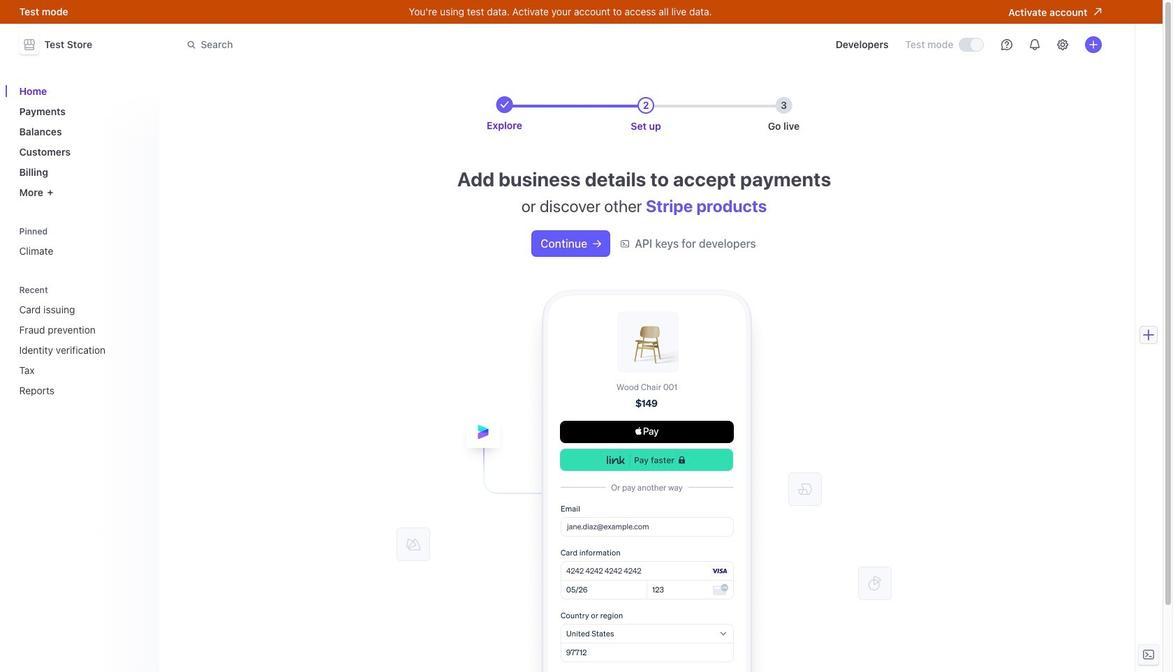 Task type: locate. For each thing, give the bounding box(es) containing it.
recent element
[[14, 280, 151, 402], [14, 298, 151, 402]]

core navigation links element
[[14, 80, 151, 204]]

notifications image
[[1029, 39, 1041, 50]]

settings image
[[1057, 39, 1068, 50]]

None search field
[[178, 32, 572, 58]]

pinned element
[[14, 222, 151, 263]]

Search text field
[[178, 32, 572, 58]]

clear history image
[[137, 286, 145, 294]]



Task type: describe. For each thing, give the bounding box(es) containing it.
edit pins image
[[137, 227, 145, 236]]

2 recent element from the top
[[14, 298, 151, 402]]

svg image
[[593, 240, 602, 248]]

help image
[[1001, 39, 1013, 50]]

Test mode checkbox
[[959, 38, 983, 51]]

1 recent element from the top
[[14, 280, 151, 402]]



Task type: vqa. For each thing, say whether or not it's contained in the screenshot.
the Core navigation links element
yes



